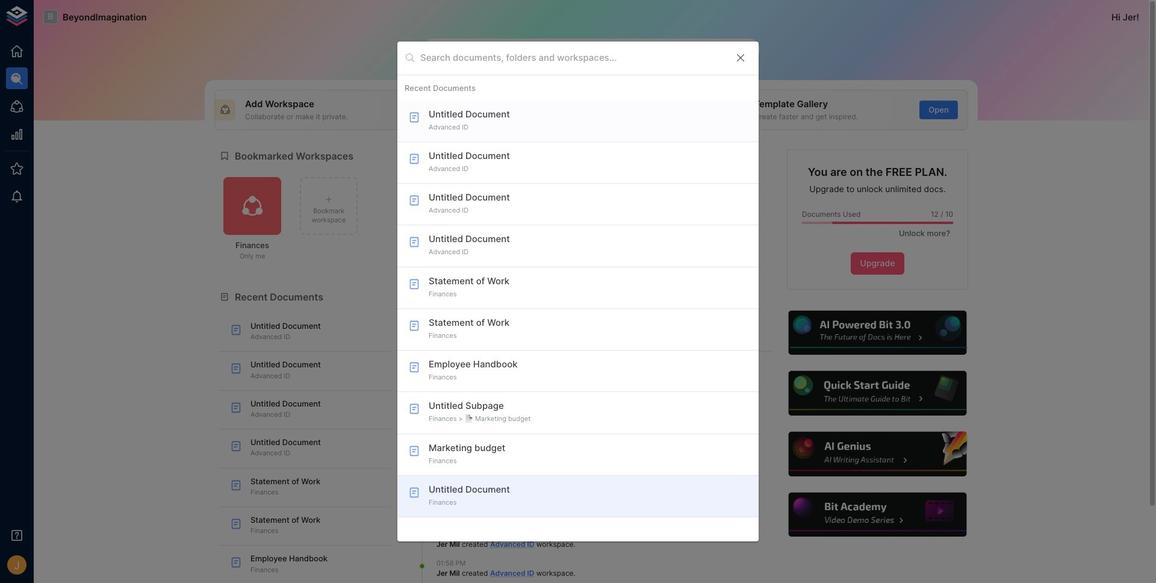 Task type: locate. For each thing, give the bounding box(es) containing it.
dialog
[[398, 42, 759, 542]]

3 help image from the top
[[788, 430, 969, 478]]

help image
[[788, 309, 969, 357], [788, 370, 969, 417], [788, 430, 969, 478], [788, 491, 969, 539]]



Task type: vqa. For each thing, say whether or not it's contained in the screenshot.
Search documents, folders and workspaces... Text Box
yes



Task type: describe. For each thing, give the bounding box(es) containing it.
4 help image from the top
[[788, 491, 969, 539]]

Search documents, folders and workspaces... text field
[[421, 49, 725, 67]]

2 help image from the top
[[788, 370, 969, 417]]

1 help image from the top
[[788, 309, 969, 357]]



